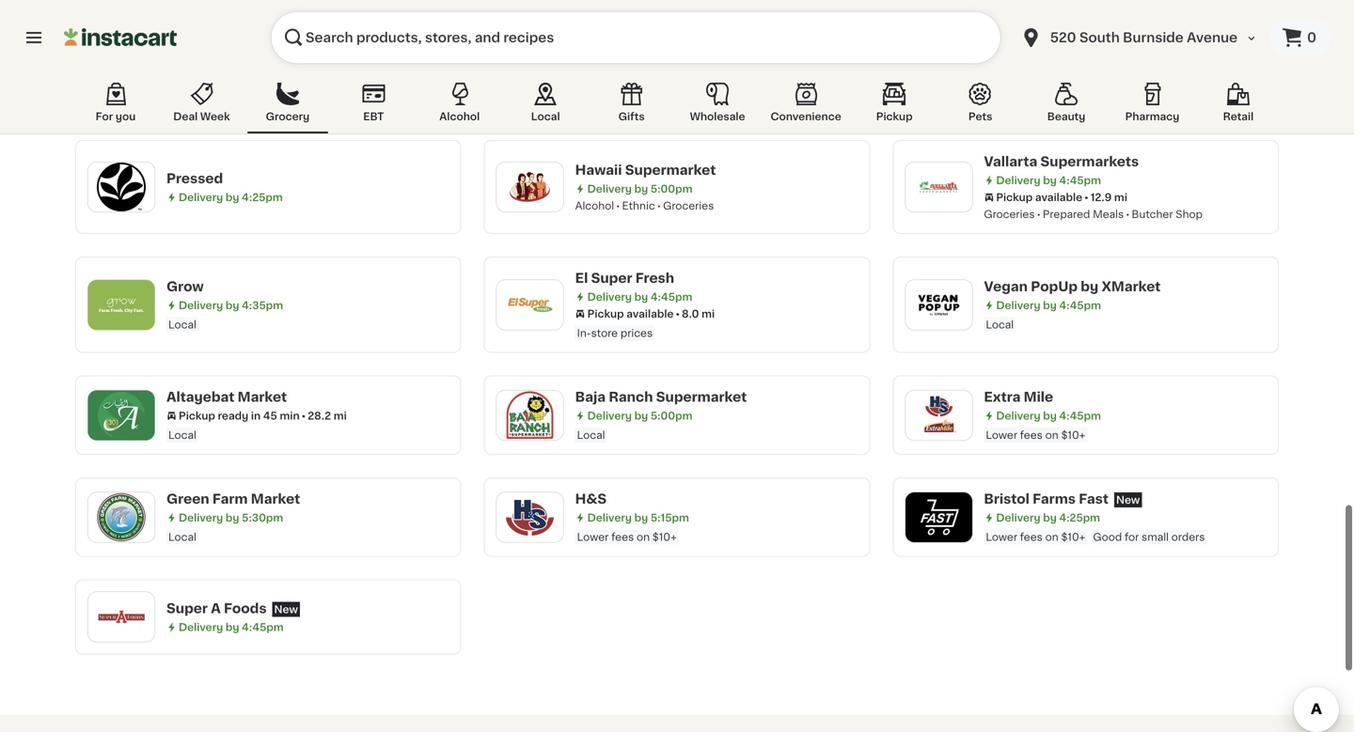 Task type: locate. For each thing, give the bounding box(es) containing it.
1 horizontal spatial groceries
[[663, 201, 714, 211]]

1 horizontal spatial alcohol
[[575, 201, 614, 211]]

available down the fresh
[[627, 309, 674, 319]]

lower for h&s
[[577, 532, 609, 543]]

retail
[[1223, 111, 1254, 122]]

$10+ down 5:15pm
[[652, 532, 677, 543]]

on down the mile
[[1045, 430, 1059, 441]]

0 vertical spatial in-
[[577, 84, 591, 95]]

mi for vallarta supermarkets
[[1114, 192, 1128, 203]]

pickup down altayebat at the bottom left of the page
[[179, 411, 215, 421]]

market
[[238, 391, 287, 404], [251, 493, 300, 506]]

pickup for 8.0 mi
[[587, 309, 624, 319]]

1 in-store prices from the top
[[577, 84, 653, 95]]

delivery for vegan popup by xmarket
[[996, 300, 1041, 311]]

1 store from the top
[[591, 84, 618, 95]]

0 vertical spatial lower fees on $10+
[[986, 430, 1086, 441]]

0 vertical spatial market
[[238, 391, 287, 404]]

delivery by 4:45pm for supermarkets
[[996, 175, 1101, 186]]

new right 'fast'
[[1116, 495, 1140, 505]]

super
[[591, 272, 632, 285], [166, 602, 208, 616]]

4:45pm down the fresh
[[651, 292, 692, 302]]

1 vertical spatial ebt
[[363, 111, 384, 122]]

new
[[1116, 495, 1140, 505], [274, 605, 298, 615]]

hawaii supermarket
[[575, 164, 716, 177]]

0 vertical spatial prices
[[621, 84, 653, 95]]

5:00pm down 'baja ranch supermarket'
[[651, 411, 693, 421]]

local down green
[[168, 532, 196, 543]]

lower down extra
[[986, 430, 1018, 441]]

pickup for 12.9 mi
[[996, 192, 1033, 203]]

0 button
[[1270, 19, 1332, 56]]

pickup available up the prepared
[[996, 192, 1083, 203]]

prices
[[621, 84, 653, 95], [621, 328, 653, 339]]

by down vallarta supermarkets
[[1043, 175, 1057, 186]]

0 horizontal spatial new
[[274, 605, 298, 615]]

5:30pm
[[242, 513, 283, 523]]

alcohol inside button
[[439, 111, 480, 122]]

5:00pm up alcohol ethnic groceries
[[651, 184, 693, 194]]

lower fees on $10+ good for small orders
[[986, 532, 1205, 543]]

mi right 28.2
[[334, 411, 347, 421]]

delivery by 4:45pm down the mile
[[996, 411, 1101, 421]]

delivery down pressed
[[179, 192, 223, 203]]

by down green farm market
[[226, 513, 239, 523]]

1 horizontal spatial ebt
[[986, 84, 1006, 95]]

beauty button
[[1026, 79, 1107, 134]]

wholesale button
[[677, 79, 758, 134]]

new inside bristol farms fast new
[[1116, 495, 1140, 505]]

groceries
[[166, 73, 217, 84], [663, 201, 714, 211], [984, 209, 1035, 220]]

1 horizontal spatial delivery by 4:25pm
[[996, 513, 1100, 523]]

new right 'foods'
[[274, 605, 298, 615]]

groceries down vallarta
[[984, 209, 1035, 220]]

in-store prices down 'el super fresh'
[[577, 328, 653, 339]]

delivery down extra mile
[[996, 411, 1041, 421]]

small
[[1142, 532, 1169, 543]]

1 vertical spatial in-
[[577, 328, 591, 339]]

alcohol down "hawaii"
[[575, 201, 614, 211]]

pressed
[[166, 172, 223, 185]]

in- down el
[[577, 328, 591, 339]]

local button
[[505, 79, 586, 134]]

pets
[[969, 111, 992, 122]]

delivery by 4:25pm down farms
[[996, 513, 1100, 523]]

fees down the mile
[[1020, 430, 1043, 441]]

local for vegan popup by xmarket
[[986, 320, 1014, 330]]

pickup down 'el super fresh'
[[587, 309, 624, 319]]

for you
[[96, 111, 136, 122]]

delivery down valley
[[179, 56, 223, 67]]

green farm market logo image
[[97, 493, 146, 542]]

delivery by 5:00pm
[[587, 65, 693, 75], [587, 184, 693, 194], [587, 411, 693, 421]]

delivery by 4:45pm for popup
[[996, 300, 1101, 311]]

available
[[1035, 192, 1083, 203], [627, 309, 674, 319]]

0 horizontal spatial mi
[[334, 411, 347, 421]]

green farm market
[[166, 493, 300, 506]]

new inside super a foods new
[[274, 605, 298, 615]]

3 delivery by 5:00pm from the top
[[587, 411, 693, 421]]

ebt inside "button"
[[363, 111, 384, 122]]

5:00pm inside valley marketplace delivery by 5:00pm groceries local
[[242, 56, 284, 67]]

1 vertical spatial mi
[[702, 309, 715, 319]]

on
[[1045, 430, 1059, 441], [637, 532, 650, 543], [1045, 532, 1059, 543]]

by down super a foods new
[[226, 623, 239, 633]]

market
[[1016, 45, 1076, 58]]

supermarket up alcohol ethnic groceries
[[625, 164, 716, 177]]

local
[[168, 93, 196, 103], [531, 111, 560, 122], [168, 320, 196, 330], [986, 320, 1014, 330], [168, 430, 196, 441], [577, 430, 605, 441], [168, 532, 196, 543]]

grocery
[[266, 111, 310, 122]]

by down "popup"
[[1043, 300, 1057, 311]]

by for baja ranch supermarket logo
[[634, 411, 648, 421]]

2 horizontal spatial mi
[[1114, 192, 1128, 203]]

retail button
[[1198, 79, 1279, 134]]

hawaii supermarket logo image
[[506, 163, 555, 212]]

4:45pm for mile
[[1059, 411, 1101, 421]]

delivery down baja
[[587, 411, 632, 421]]

by down "week"
[[226, 192, 239, 203]]

marketplace
[[212, 36, 300, 49]]

mile
[[1024, 391, 1053, 404]]

delivery by 5:00pm for supermarket
[[587, 184, 693, 194]]

0 horizontal spatial groceries
[[166, 73, 217, 84]]

1 vertical spatial delivery by 4:25pm
[[996, 513, 1100, 523]]

pharmacy
[[1125, 111, 1180, 122]]

delivery by 5:00pm down ranch in the bottom of the page
[[587, 411, 693, 421]]

market up '5:30pm'
[[251, 493, 300, 506]]

groceries right ethnic
[[663, 201, 714, 211]]

delivery by 5:00pm down the 'search' field
[[587, 65, 693, 75]]

lower fees on $10+ down delivery by 5:15pm on the bottom of the page
[[577, 532, 677, 543]]

lower down h&s
[[577, 532, 609, 543]]

delivery down grow
[[179, 300, 223, 311]]

gifts
[[618, 111, 645, 122]]

1 vertical spatial delivery by 5:00pm
[[587, 184, 693, 194]]

delivery down vallarta
[[996, 175, 1041, 186]]

1 horizontal spatial new
[[1116, 495, 1140, 505]]

in-store prices
[[577, 84, 653, 95], [577, 328, 653, 339]]

1 horizontal spatial lower fees on $10+
[[986, 430, 1086, 441]]

by for super a foods logo
[[226, 623, 239, 633]]

local down vegan
[[986, 320, 1014, 330]]

you
[[116, 111, 136, 122]]

vallarta supermarkets
[[984, 155, 1139, 168]]

by for extra mile logo
[[1043, 411, 1057, 421]]

1 vertical spatial store
[[591, 328, 618, 339]]

by for hawaii supermarket logo
[[634, 184, 648, 194]]

4:25pm
[[242, 192, 283, 203], [1059, 513, 1100, 523]]

4:25pm for bristol farms fast logo on the bottom of the page
[[1059, 513, 1100, 523]]

0 horizontal spatial ebt
[[363, 111, 384, 122]]

by down the marketplace
[[226, 56, 239, 67]]

4:45pm
[[1059, 175, 1101, 186], [651, 292, 692, 302], [1059, 300, 1101, 311], [1059, 411, 1101, 421], [242, 623, 284, 633]]

fast
[[1079, 493, 1109, 506]]

store down 'el super fresh'
[[591, 328, 618, 339]]

superior
[[1100, 45, 1160, 58]]

extra mile
[[984, 391, 1053, 404]]

gifts button
[[591, 79, 672, 134]]

0 vertical spatial new
[[1116, 495, 1140, 505]]

delivery down green
[[179, 513, 223, 523]]

delivery inside valley marketplace delivery by 5:00pm groceries local
[[179, 56, 223, 67]]

None search field
[[271, 11, 1001, 64]]

lower fees on $10+ for extra mile
[[986, 430, 1086, 441]]

1 horizontal spatial mi
[[702, 309, 715, 319]]

pickup left "pets"
[[876, 111, 913, 122]]

prices up gifts
[[621, 84, 653, 95]]

fees
[[1020, 430, 1043, 441], [611, 532, 634, 543], [1020, 532, 1043, 543]]

delivery by 4:45pm for super
[[587, 292, 692, 302]]

ebt right grocery
[[363, 111, 384, 122]]

xmarket
[[1102, 280, 1161, 293]]

4:45pm for super
[[651, 292, 692, 302]]

0 horizontal spatial pickup available
[[587, 309, 674, 319]]

shop
[[1176, 209, 1203, 220]]

by down ranch in the bottom of the page
[[634, 411, 648, 421]]

1 vertical spatial available
[[627, 309, 674, 319]]

by up ethnic
[[634, 184, 648, 194]]

store
[[591, 84, 618, 95], [591, 328, 618, 339]]

2 horizontal spatial groceries
[[984, 209, 1035, 220]]

in- left gifts "button"
[[577, 84, 591, 95]]

delivery for baja ranch supermarket
[[587, 411, 632, 421]]

4:25pm down 'fast'
[[1059, 513, 1100, 523]]

by down farms
[[1043, 513, 1057, 523]]

1 vertical spatial new
[[274, 605, 298, 615]]

fresh
[[636, 272, 674, 285]]

supermarkets
[[1041, 155, 1139, 168]]

delivery down vegan
[[996, 300, 1041, 311]]

supermarket right ranch in the bottom of the page
[[656, 391, 747, 404]]

5:00pm down the marketplace
[[242, 56, 284, 67]]

shop categories tab list
[[75, 79, 1279, 134]]

1 horizontal spatial super
[[591, 272, 632, 285]]

1 vertical spatial 4:25pm
[[1059, 513, 1100, 523]]

1 vertical spatial alcohol
[[575, 201, 614, 211]]

the market by superior
[[984, 45, 1160, 58]]

on for extra mile
[[1045, 430, 1059, 441]]

hawaii
[[575, 164, 622, 177]]

4:45pm down vegan popup by xmarket at the right top of page
[[1059, 300, 1101, 311]]

0 vertical spatial super
[[591, 272, 632, 285]]

0 horizontal spatial super
[[166, 602, 208, 616]]

mi right 12.9
[[1114, 192, 1128, 203]]

week
[[200, 111, 230, 122]]

5:00pm
[[242, 56, 284, 67], [651, 65, 693, 75], [651, 184, 693, 194], [651, 411, 693, 421]]

lower fees on $10+ for h&s
[[577, 532, 677, 543]]

by left 5:15pm
[[634, 513, 648, 523]]

mi right 8.0
[[702, 309, 715, 319]]

ebt
[[986, 84, 1006, 95], [363, 111, 384, 122]]

foods
[[224, 602, 267, 616]]

delivery by 4:45pm down vallarta supermarkets
[[996, 175, 1101, 186]]

pickup inside the pickup button
[[876, 111, 913, 122]]

0 vertical spatial 4:25pm
[[242, 192, 283, 203]]

pickup
[[876, 111, 913, 122], [996, 192, 1033, 203], [587, 309, 624, 319], [179, 411, 215, 421]]

pickup available down 'el super fresh'
[[587, 309, 674, 319]]

local down grow
[[168, 320, 196, 330]]

farm
[[212, 493, 248, 506]]

delivery by 5:00pm up ethnic
[[587, 184, 693, 194]]

0 vertical spatial store
[[591, 84, 618, 95]]

2 store from the top
[[591, 328, 618, 339]]

0 vertical spatial delivery by 4:25pm
[[179, 192, 283, 203]]

delivery by 4:45pm down the fresh
[[587, 292, 692, 302]]

4:45pm up 'fast'
[[1059, 411, 1101, 421]]

mi
[[1114, 192, 1128, 203], [702, 309, 715, 319], [334, 411, 347, 421]]

1 vertical spatial pickup available
[[587, 309, 674, 319]]

4:45pm for supermarkets
[[1059, 175, 1101, 186]]

ebt up "pets"
[[986, 84, 1006, 95]]

0 vertical spatial alcohol
[[439, 111, 480, 122]]

mi for el super fresh
[[702, 309, 715, 319]]

1 vertical spatial supermarket
[[656, 391, 747, 404]]

delivery for grow
[[179, 300, 223, 311]]

on down delivery by 5:15pm on the bottom of the page
[[637, 532, 650, 543]]

$10+ up bristol farms fast new
[[1061, 430, 1086, 441]]

altayebat market logo image
[[97, 391, 146, 440]]

2 vertical spatial mi
[[334, 411, 347, 421]]

local down baja
[[577, 430, 605, 441]]

0 horizontal spatial available
[[627, 309, 674, 319]]

by left 4:35pm
[[226, 300, 239, 311]]

market up in
[[238, 391, 287, 404]]

in
[[251, 411, 261, 421]]

0 vertical spatial in-store prices
[[577, 84, 653, 95]]

baja ranch supermarket logo image
[[506, 391, 555, 440]]

2 delivery by 5:00pm from the top
[[587, 184, 693, 194]]

delivery by 4:45pm down "popup"
[[996, 300, 1101, 311]]

8.0 mi
[[682, 309, 715, 319]]

farms
[[1033, 493, 1076, 506]]

1 vertical spatial in-store prices
[[577, 328, 653, 339]]

1 horizontal spatial available
[[1035, 192, 1083, 203]]

2 in- from the top
[[577, 328, 591, 339]]

delivery by 4:25pm for pressed logo
[[179, 192, 283, 203]]

vegan
[[984, 280, 1028, 293]]

1 vertical spatial prices
[[621, 328, 653, 339]]

fees for extra mile
[[1020, 430, 1043, 441]]

available up the prepared
[[1035, 192, 1083, 203]]

0 horizontal spatial lower fees on $10+
[[577, 532, 677, 543]]

0 vertical spatial delivery by 5:00pm
[[587, 65, 693, 75]]

by down the fresh
[[634, 292, 648, 302]]

0 horizontal spatial 4:25pm
[[242, 192, 283, 203]]

local inside 'local' button
[[531, 111, 560, 122]]

1 vertical spatial lower fees on $10+
[[577, 532, 677, 543]]

alcohol right ebt "button"
[[439, 111, 480, 122]]

deal week
[[173, 111, 230, 122]]

bristol farms fast logo image
[[914, 493, 963, 542]]

by
[[1079, 45, 1097, 58], [226, 56, 239, 67], [634, 65, 648, 75], [1043, 175, 1057, 186], [634, 184, 648, 194], [226, 192, 239, 203], [1081, 280, 1099, 293], [634, 292, 648, 302], [226, 300, 239, 311], [1043, 300, 1057, 311], [634, 411, 648, 421], [1043, 411, 1057, 421], [226, 513, 239, 523], [634, 513, 648, 523], [1043, 513, 1057, 523], [226, 623, 239, 633]]

2 vertical spatial delivery by 5:00pm
[[587, 411, 693, 421]]

0 vertical spatial pickup available
[[996, 192, 1083, 203]]

0 vertical spatial available
[[1035, 192, 1083, 203]]

by for the grow logo
[[226, 300, 239, 311]]

delivery down h&s
[[587, 513, 632, 523]]

by down the mile
[[1043, 411, 1057, 421]]

in-store prices up gifts
[[577, 84, 653, 95]]

1 vertical spatial super
[[166, 602, 208, 616]]

by for pressed logo
[[226, 192, 239, 203]]

pickup for 28.2 mi
[[179, 411, 215, 421]]

prices down 'el super fresh'
[[621, 328, 653, 339]]

0 horizontal spatial alcohol
[[439, 111, 480, 122]]

by right "popup"
[[1081, 280, 1099, 293]]

pickup down vallarta
[[996, 192, 1033, 203]]

delivery by 4:45pm down super a foods new
[[179, 623, 284, 633]]

4:45pm down 'foods'
[[242, 623, 284, 633]]

by down south
[[1079, 45, 1097, 58]]

0 horizontal spatial delivery by 4:25pm
[[179, 192, 283, 203]]

orders
[[1172, 532, 1205, 543]]

lower fees on $10+ down the mile
[[986, 430, 1086, 441]]

on down farms
[[1045, 532, 1059, 543]]

for
[[96, 111, 113, 122]]

local for grow
[[168, 320, 196, 330]]

super left a on the bottom
[[166, 602, 208, 616]]

0 vertical spatial mi
[[1114, 192, 1128, 203]]

local up hawaii supermarket logo
[[531, 111, 560, 122]]

by for vegan popup by xmarket logo
[[1043, 300, 1057, 311]]

groceries inside valley marketplace delivery by 5:00pm groceries local
[[166, 73, 217, 84]]

1 horizontal spatial pickup available
[[996, 192, 1083, 203]]

delivery by 5:00pm for ranch
[[587, 411, 693, 421]]

available for supermarkets
[[1035, 192, 1083, 203]]

delivery for hawaii supermarket
[[587, 184, 632, 194]]

local for baja ranch supermarket
[[577, 430, 605, 441]]

delivery down 'el super fresh'
[[587, 292, 632, 302]]

store down the 'search' field
[[591, 84, 618, 95]]

avenue
[[1187, 31, 1238, 44]]

delivery by 5:30pm
[[179, 513, 283, 523]]

delivery down "hawaii"
[[587, 184, 632, 194]]

new for super a foods
[[274, 605, 298, 615]]

1 horizontal spatial 4:25pm
[[1059, 513, 1100, 523]]

local down altayebat at the bottom left of the page
[[168, 430, 196, 441]]

fees down delivery by 5:15pm on the bottom of the page
[[611, 532, 634, 543]]

pressed logo image
[[97, 163, 146, 212]]



Task type: describe. For each thing, give the bounding box(es) containing it.
pharmacy button
[[1112, 79, 1193, 134]]

deal week button
[[161, 79, 242, 134]]

fees for h&s
[[611, 532, 634, 543]]

0 vertical spatial supermarket
[[625, 164, 716, 177]]

valley marketplace delivery by 5:00pm groceries local
[[166, 36, 300, 103]]

prepared
[[1043, 209, 1090, 220]]

vegan popup by xmarket
[[984, 280, 1161, 293]]

local inside valley marketplace delivery by 5:00pm groceries local
[[168, 93, 196, 103]]

$10+ for h&s
[[652, 532, 677, 543]]

min
[[280, 411, 300, 421]]

Search field
[[271, 11, 1001, 64]]

by for the green farm market logo on the left bottom of the page
[[226, 513, 239, 523]]

local for green farm market
[[168, 532, 196, 543]]

for you button
[[75, 79, 156, 134]]

super a foods logo image
[[97, 593, 146, 642]]

by for vallarta supermarkets logo
[[1043, 175, 1057, 186]]

vegan popup by xmarket logo image
[[914, 280, 963, 329]]

ready
[[218, 411, 249, 421]]

convenience
[[771, 111, 841, 122]]

delivery by 5:15pm
[[587, 513, 689, 523]]

delivery for vallarta supermarkets
[[996, 175, 1041, 186]]

ranch
[[609, 391, 653, 404]]

lower down bristol
[[986, 532, 1018, 543]]

by for el super fresh logo
[[634, 292, 648, 302]]

fees down farms
[[1020, 532, 1043, 543]]

12.9
[[1091, 192, 1112, 203]]

4:35pm
[[242, 300, 283, 311]]

super a foods new
[[166, 602, 298, 616]]

ethnic
[[622, 201, 655, 211]]

grow
[[166, 280, 204, 293]]

altayebat
[[166, 391, 235, 404]]

local for altayebat market
[[168, 430, 196, 441]]

baja
[[575, 391, 606, 404]]

by for h&s logo
[[634, 513, 648, 523]]

8.0
[[682, 309, 699, 319]]

popup
[[1031, 280, 1078, 293]]

groceries prepared meals butcher shop
[[984, 209, 1203, 220]]

delivery for extra mile
[[996, 411, 1041, 421]]

available for super
[[627, 309, 674, 319]]

el
[[575, 272, 588, 285]]

28.2 mi
[[308, 411, 347, 421]]

alcohol for alcohol ethnic groceries
[[575, 201, 614, 211]]

$10+ for extra mile
[[1061, 430, 1086, 441]]

pickup ready in 45 min
[[179, 411, 300, 421]]

good
[[1093, 532, 1122, 543]]

el super fresh
[[575, 272, 674, 285]]

0 vertical spatial ebt
[[986, 84, 1006, 95]]

extra
[[984, 391, 1021, 404]]

$10+ left good
[[1061, 532, 1086, 543]]

green
[[166, 493, 209, 506]]

vallarta supermarkets logo image
[[914, 163, 963, 212]]

vallarta
[[984, 155, 1038, 168]]

lower for extra mile
[[986, 430, 1018, 441]]

a
[[211, 602, 221, 616]]

el super fresh logo image
[[506, 280, 555, 329]]

0
[[1307, 31, 1317, 44]]

bristol farms fast new
[[984, 493, 1140, 506]]

new for bristol farms fast
[[1116, 495, 1140, 505]]

4:25pm for pressed logo
[[242, 192, 283, 203]]

2 prices from the top
[[621, 328, 653, 339]]

deal
[[173, 111, 198, 122]]

delivery for pressed
[[179, 192, 223, 203]]

pickup button
[[854, 79, 935, 134]]

extra mile logo image
[[914, 391, 963, 440]]

butcher
[[1132, 209, 1173, 220]]

ebt button
[[333, 79, 414, 134]]

on for h&s
[[637, 532, 650, 543]]

delivery down the 'search' field
[[587, 65, 632, 75]]

baja ranch supermarket
[[575, 391, 747, 404]]

520 south burnside avenue
[[1050, 31, 1238, 44]]

by down the 'search' field
[[634, 65, 648, 75]]

12.9 mi
[[1091, 192, 1128, 203]]

alcohol for alcohol
[[439, 111, 480, 122]]

south
[[1080, 31, 1120, 44]]

1 in- from the top
[[577, 84, 591, 95]]

delivery by 4:35pm
[[179, 300, 283, 311]]

pickup available for supermarkets
[[996, 192, 1083, 203]]

5:00pm up shop categories 'tab list'
[[651, 65, 693, 75]]

instacart image
[[64, 26, 177, 49]]

beauty
[[1047, 111, 1086, 122]]

h&s
[[575, 493, 607, 506]]

convenience button
[[763, 79, 849, 134]]

burnside
[[1123, 31, 1184, 44]]

alcohol ethnic groceries
[[575, 201, 714, 211]]

delivery by 4:45pm for mile
[[996, 411, 1101, 421]]

1 vertical spatial market
[[251, 493, 300, 506]]

pickup available for super
[[587, 309, 674, 319]]

2 in-store prices from the top
[[577, 328, 653, 339]]

delivery for el super fresh
[[587, 292, 632, 302]]

delivery for h&s
[[587, 513, 632, 523]]

delivery by 4:25pm for bristol farms fast logo on the bottom of the page
[[996, 513, 1100, 523]]

by for bristol farms fast logo on the bottom of the page
[[1043, 513, 1057, 523]]

valley
[[166, 36, 209, 49]]

delivery down a on the bottom
[[179, 623, 223, 633]]

for
[[1125, 532, 1139, 543]]

alcohol button
[[419, 79, 500, 134]]

pets button
[[940, 79, 1021, 134]]

28.2
[[308, 411, 331, 421]]

1 prices from the top
[[621, 84, 653, 95]]

delivery for green farm market
[[179, 513, 223, 523]]

520 south burnside avenue button
[[1020, 11, 1258, 64]]

4:45pm for popup
[[1059, 300, 1101, 311]]

altayebat market
[[166, 391, 287, 404]]

h&s logo image
[[506, 493, 555, 542]]

1 delivery by 5:00pm from the top
[[587, 65, 693, 75]]

5:15pm
[[651, 513, 689, 523]]

520
[[1050, 31, 1076, 44]]

delivery down bristol
[[996, 513, 1041, 523]]

grow logo image
[[97, 280, 146, 329]]

the
[[984, 45, 1013, 58]]

wholesale
[[690, 111, 745, 122]]

520 south burnside avenue button
[[1009, 11, 1270, 64]]

meals
[[1093, 209, 1124, 220]]

bristol
[[984, 493, 1030, 506]]

by inside valley marketplace delivery by 5:00pm groceries local
[[226, 56, 239, 67]]

45
[[263, 411, 277, 421]]



Task type: vqa. For each thing, say whether or not it's contained in the screenshot.


